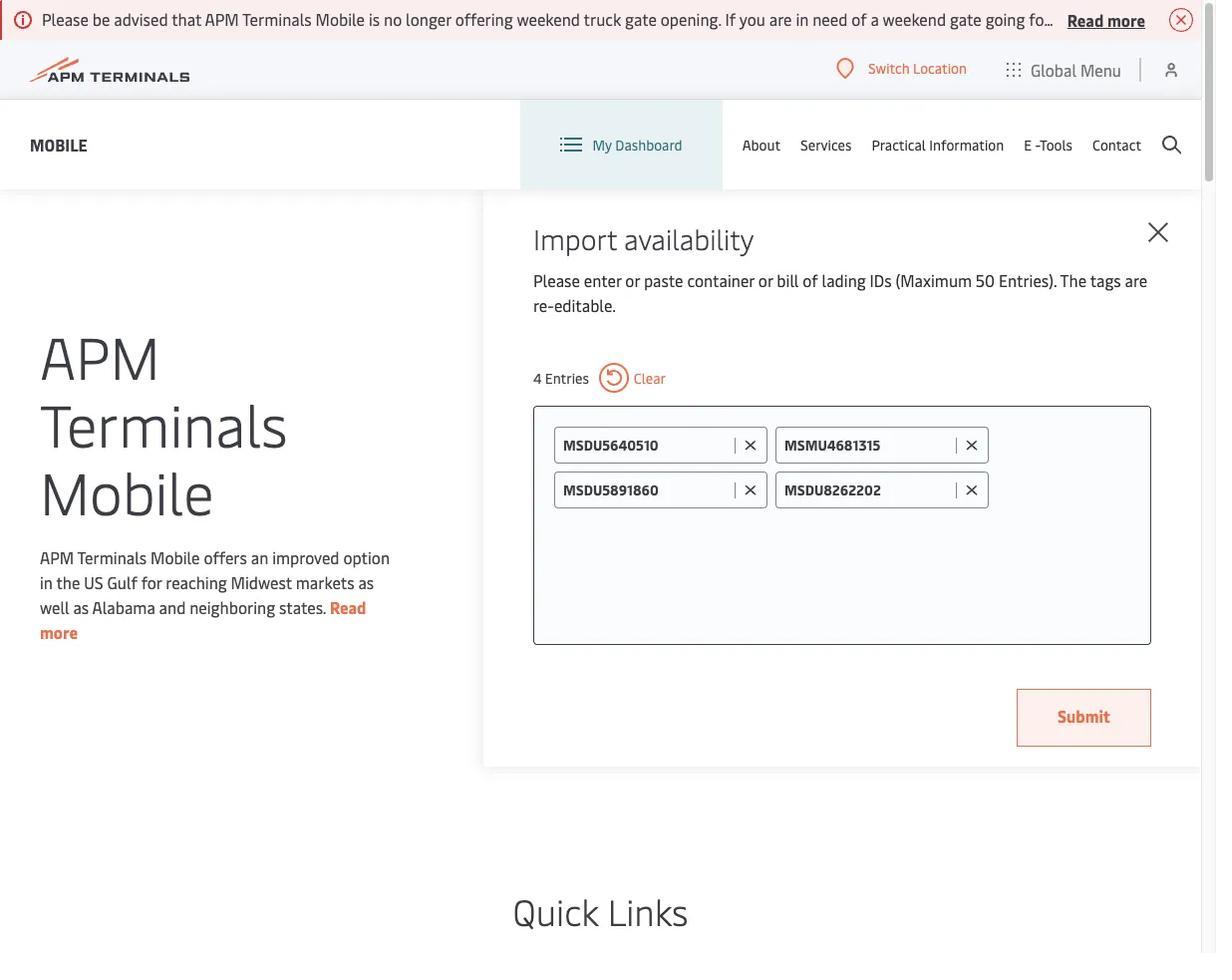 Task type: describe. For each thing, give the bounding box(es) containing it.
1 horizontal spatial of
[[852, 8, 867, 30]]

1 or from the left
[[625, 269, 640, 291]]

read more link
[[40, 596, 366, 643]]

2 entered id text field from the top
[[785, 481, 951, 500]]

more for read more link
[[40, 621, 78, 643]]

are inside please enter or paste container or bill of lading ids (maximum 50 entries). the tags are re-editable.
[[1125, 269, 1148, 291]]

be
[[92, 8, 110, 30]]

practical
[[872, 135, 926, 154]]

menu
[[1081, 58, 1122, 80]]

paste
[[644, 269, 683, 291]]

alabama
[[92, 596, 155, 618]]

please for please enter or paste container or bill of lading ids (maximum 50 entries). the tags are re-editable.
[[533, 269, 580, 291]]

re-
[[533, 294, 554, 316]]

services button
[[801, 100, 852, 189]]

advised
[[114, 8, 168, 30]]

2 or from the left
[[759, 269, 773, 291]]

more for read more button
[[1108, 8, 1146, 30]]

the
[[1060, 269, 1087, 291]]

reaching
[[166, 571, 227, 593]]

mobile secondary image
[[37, 532, 386, 832]]

quick links
[[513, 886, 688, 935]]

improved
[[272, 546, 339, 568]]

availability
[[624, 219, 754, 257]]

truck
[[584, 8, 621, 30]]

information
[[930, 135, 1004, 154]]

opening.
[[661, 8, 722, 30]]

0 horizontal spatial as
[[73, 596, 89, 618]]

2 weekend from the left
[[883, 8, 946, 30]]

1 weekend from the left
[[517, 8, 580, 30]]

gulf
[[107, 571, 137, 593]]

my dashboard button
[[561, 100, 683, 189]]

offering
[[455, 8, 513, 30]]

the
[[56, 571, 80, 593]]

offers
[[204, 546, 247, 568]]

read for read more button
[[1068, 8, 1104, 30]]

need
[[813, 8, 848, 30]]

read for read more link
[[330, 596, 366, 618]]

email
[[1143, 8, 1183, 30]]

apm for apm terminals mobile offers an improved option in the us gulf for reaching midwest markets as well as alabama and neighboring states.
[[40, 546, 74, 568]]

clear
[[634, 368, 666, 387]]

my dashboard
[[593, 135, 683, 154]]

0 vertical spatial as
[[358, 571, 374, 593]]

is
[[369, 8, 380, 30]]

e
[[1024, 135, 1032, 154]]

mobile inside the apm terminals mobile
[[40, 451, 214, 530]]

global menu button
[[987, 39, 1142, 99]]

services
[[801, 135, 852, 154]]

e -tools button
[[1024, 100, 1073, 189]]

please enter or paste container or bill of lading ids (maximum 50 entries). the tags are re-editable.
[[533, 269, 1148, 316]]

neighboring
[[190, 596, 275, 618]]

e -tools
[[1024, 135, 1073, 154]]

about
[[742, 135, 781, 154]]

about button
[[742, 100, 781, 189]]

switch location button
[[836, 58, 967, 80]]

0 horizontal spatial are
[[769, 8, 792, 30]]

global menu
[[1031, 58, 1122, 80]]

location
[[913, 59, 967, 78]]

practical information button
[[872, 100, 1004, 189]]

please
[[1093, 8, 1139, 30]]

my
[[593, 135, 612, 154]]

contact
[[1093, 135, 1142, 154]]

2 gate from the left
[[950, 8, 982, 30]]

a
[[871, 8, 879, 30]]

practical information
[[872, 135, 1004, 154]]



Task type: vqa. For each thing, say whether or not it's contained in the screenshot.
The Imperial
no



Task type: locate. For each thing, give the bounding box(es) containing it.
1 horizontal spatial gate
[[950, 8, 982, 30]]

mobile
[[316, 8, 365, 30], [30, 133, 87, 155], [40, 451, 214, 530], [151, 546, 200, 568]]

are right tags
[[1125, 269, 1148, 291]]

gate left going
[[950, 8, 982, 30]]

1 entered id text field from the top
[[563, 436, 730, 455]]

in
[[796, 8, 809, 30], [40, 571, 53, 593]]

1 horizontal spatial weekend
[[883, 8, 946, 30]]

0 horizontal spatial read more
[[40, 596, 366, 643]]

1 horizontal spatial as
[[358, 571, 374, 593]]

0 vertical spatial in
[[796, 8, 809, 30]]

1 gate from the left
[[625, 8, 657, 30]]

read more button
[[1068, 7, 1146, 32]]

enter
[[584, 269, 622, 291]]

0 vertical spatial terminals
[[242, 8, 312, 30]]

terminals for apm terminals mobile
[[40, 383, 288, 462]]

2 entered id text field from the top
[[563, 481, 730, 500]]

more left close alert icon at the top right
[[1108, 8, 1146, 30]]

read more for read more link
[[40, 596, 366, 643]]

in left need at top
[[796, 8, 809, 30]]

please
[[42, 8, 89, 30], [533, 269, 580, 291]]

switch
[[868, 59, 910, 78]]

states.
[[279, 596, 326, 618]]

global
[[1031, 58, 1077, 80]]

are right you
[[769, 8, 792, 30]]

apm terminals mobile offers an improved option in the us gulf for reaching midwest markets as well as alabama and neighboring states.
[[40, 546, 390, 618]]

us
[[84, 571, 103, 593]]

option
[[343, 546, 390, 568]]

4
[[533, 368, 542, 387]]

as right well
[[73, 596, 89, 618]]

read up global menu
[[1068, 8, 1104, 30]]

terminals inside apm terminals mobile offers an improved option in the us gulf for reaching midwest markets as well as alabama and neighboring states.
[[77, 546, 147, 568]]

please left be at the left of the page
[[42, 8, 89, 30]]

1 vertical spatial apm
[[40, 316, 160, 394]]

tags
[[1090, 269, 1121, 291]]

apm inside apm terminals mobile offers an improved option in the us gulf for reaching midwest markets as well as alabama and neighboring states.
[[40, 546, 74, 568]]

1 horizontal spatial or
[[759, 269, 773, 291]]

1 vertical spatial terminals
[[40, 383, 288, 462]]

1 horizontal spatial read more
[[1068, 8, 1146, 30]]

0 vertical spatial more
[[1108, 8, 1146, 30]]

or
[[625, 269, 640, 291], [759, 269, 773, 291]]

links
[[608, 886, 688, 935]]

submit button
[[1017, 689, 1152, 747]]

gate right truck
[[625, 8, 657, 30]]

terminals for apm terminals mobile offers an improved option in the us gulf for reaching midwest markets as well as alabama and neighboring states.
[[77, 546, 147, 568]]

read more
[[1068, 8, 1146, 30], [40, 596, 366, 643]]

1 vertical spatial read
[[330, 596, 366, 618]]

of
[[852, 8, 867, 30], [803, 269, 818, 291]]

tools
[[1040, 135, 1073, 154]]

please inside please enter or paste container or bill of lading ids (maximum 50 entries). the tags are re-editable.
[[533, 269, 580, 291]]

of left a
[[852, 8, 867, 30]]

0 vertical spatial of
[[852, 8, 867, 30]]

1 vertical spatial entered id text field
[[563, 481, 730, 500]]

1 vertical spatial please
[[533, 269, 580, 291]]

switch location
[[868, 59, 967, 78]]

0 vertical spatial apm
[[205, 8, 239, 30]]

0 vertical spatial please
[[42, 8, 89, 30]]

1 vertical spatial are
[[1125, 269, 1148, 291]]

0 horizontal spatial read
[[330, 596, 366, 618]]

well
[[40, 596, 69, 618]]

forward,
[[1029, 8, 1089, 30]]

in left the
[[40, 571, 53, 593]]

1 vertical spatial read more
[[40, 596, 366, 643]]

or right enter
[[625, 269, 640, 291]]

read down markets
[[330, 596, 366, 618]]

(maximum
[[896, 269, 972, 291]]

gate
[[625, 8, 657, 30], [950, 8, 982, 30]]

going
[[986, 8, 1025, 30]]

0 vertical spatial entered id text field
[[785, 436, 951, 455]]

as
[[358, 571, 374, 593], [73, 596, 89, 618]]

Entered ID text field
[[563, 436, 730, 455], [563, 481, 730, 500]]

import availability
[[533, 219, 754, 257]]

dashboard
[[615, 135, 683, 154]]

no
[[384, 8, 402, 30]]

apm for apm terminals mobile
[[40, 316, 160, 394]]

weekend right a
[[883, 8, 946, 30]]

mobile link
[[30, 132, 87, 157]]

0 horizontal spatial in
[[40, 571, 53, 593]]

terminals
[[242, 8, 312, 30], [40, 383, 288, 462], [77, 546, 147, 568]]

ids
[[870, 269, 892, 291]]

entries
[[545, 368, 589, 387]]

container
[[687, 269, 755, 291]]

contact button
[[1093, 100, 1142, 189]]

0 horizontal spatial more
[[40, 621, 78, 643]]

2 vertical spatial terminals
[[77, 546, 147, 568]]

that
[[172, 8, 201, 30]]

apm
[[205, 8, 239, 30], [40, 316, 160, 394], [40, 546, 74, 568]]

entries).
[[999, 269, 1057, 291]]

4 entries
[[533, 368, 589, 387]]

apm terminals mobile
[[40, 316, 288, 530]]

1 vertical spatial more
[[40, 621, 78, 643]]

1 horizontal spatial please
[[533, 269, 580, 291]]

-
[[1035, 135, 1040, 154]]

weekend
[[517, 8, 580, 30], [883, 8, 946, 30]]

0 vertical spatial entered id text field
[[563, 436, 730, 455]]

are
[[769, 8, 792, 30], [1125, 269, 1148, 291]]

more
[[1108, 8, 1146, 30], [40, 621, 78, 643]]

clear button
[[599, 363, 666, 393]]

you
[[740, 8, 766, 30]]

close alert image
[[1170, 8, 1193, 32]]

mobile inside apm terminals mobile offers an improved option in the us gulf for reaching midwest markets as well as alabama and neighboring states.
[[151, 546, 200, 568]]

50
[[976, 269, 995, 291]]

read
[[1068, 8, 1104, 30], [330, 596, 366, 618]]

0 vertical spatial read more
[[1068, 8, 1146, 30]]

quick
[[513, 886, 599, 935]]

bill
[[777, 269, 799, 291]]

0 horizontal spatial or
[[625, 269, 640, 291]]

read more down reaching
[[40, 596, 366, 643]]

0 horizontal spatial of
[[803, 269, 818, 291]]

of right bill
[[803, 269, 818, 291]]

read more for read more button
[[1068, 8, 1146, 30]]

0 horizontal spatial gate
[[625, 8, 657, 30]]

please be advised that apm terminals mobile is no longer offering weekend truck gate opening. if you are in need of a weekend gate going forward, please email
[[42, 8, 1187, 30]]

1 vertical spatial as
[[73, 596, 89, 618]]

import
[[533, 219, 617, 257]]

if
[[725, 8, 736, 30]]

an
[[251, 546, 268, 568]]

more inside read more
[[40, 621, 78, 643]]

or left bill
[[759, 269, 773, 291]]

as down option
[[358, 571, 374, 593]]

read more up 'menu'
[[1068, 8, 1146, 30]]

longer
[[406, 8, 451, 30]]

apm inside the apm terminals mobile
[[40, 316, 160, 394]]

1 vertical spatial of
[[803, 269, 818, 291]]

more inside button
[[1108, 8, 1146, 30]]

submit
[[1058, 705, 1111, 727]]

markets
[[296, 571, 355, 593]]

0 horizontal spatial please
[[42, 8, 89, 30]]

lading
[[822, 269, 866, 291]]

1 horizontal spatial are
[[1125, 269, 1148, 291]]

midwest
[[231, 571, 292, 593]]

1 horizontal spatial more
[[1108, 8, 1146, 30]]

1 entered id text field from the top
[[785, 436, 951, 455]]

of inside please enter or paste container or bill of lading ids (maximum 50 entries). the tags are re-editable.
[[803, 269, 818, 291]]

please for please be advised that apm terminals mobile is no longer offering weekend truck gate opening. if you are in need of a weekend gate going forward, please email
[[42, 8, 89, 30]]

more down well
[[40, 621, 78, 643]]

read inside read more
[[330, 596, 366, 618]]

in inside apm terminals mobile offers an improved option in the us gulf for reaching midwest markets as well as alabama and neighboring states.
[[40, 571, 53, 593]]

1 horizontal spatial in
[[796, 8, 809, 30]]

0 vertical spatial are
[[769, 8, 792, 30]]

Entered ID text field
[[785, 436, 951, 455], [785, 481, 951, 500]]

for
[[141, 571, 162, 593]]

and
[[159, 596, 186, 618]]

read inside button
[[1068, 8, 1104, 30]]

weekend left truck
[[517, 8, 580, 30]]

0 horizontal spatial weekend
[[517, 8, 580, 30]]

please up re-
[[533, 269, 580, 291]]

editable.
[[554, 294, 616, 316]]

0 vertical spatial read
[[1068, 8, 1104, 30]]

1 vertical spatial entered id text field
[[785, 481, 951, 500]]

1 horizontal spatial read
[[1068, 8, 1104, 30]]

1 vertical spatial in
[[40, 571, 53, 593]]

2 vertical spatial apm
[[40, 546, 74, 568]]



